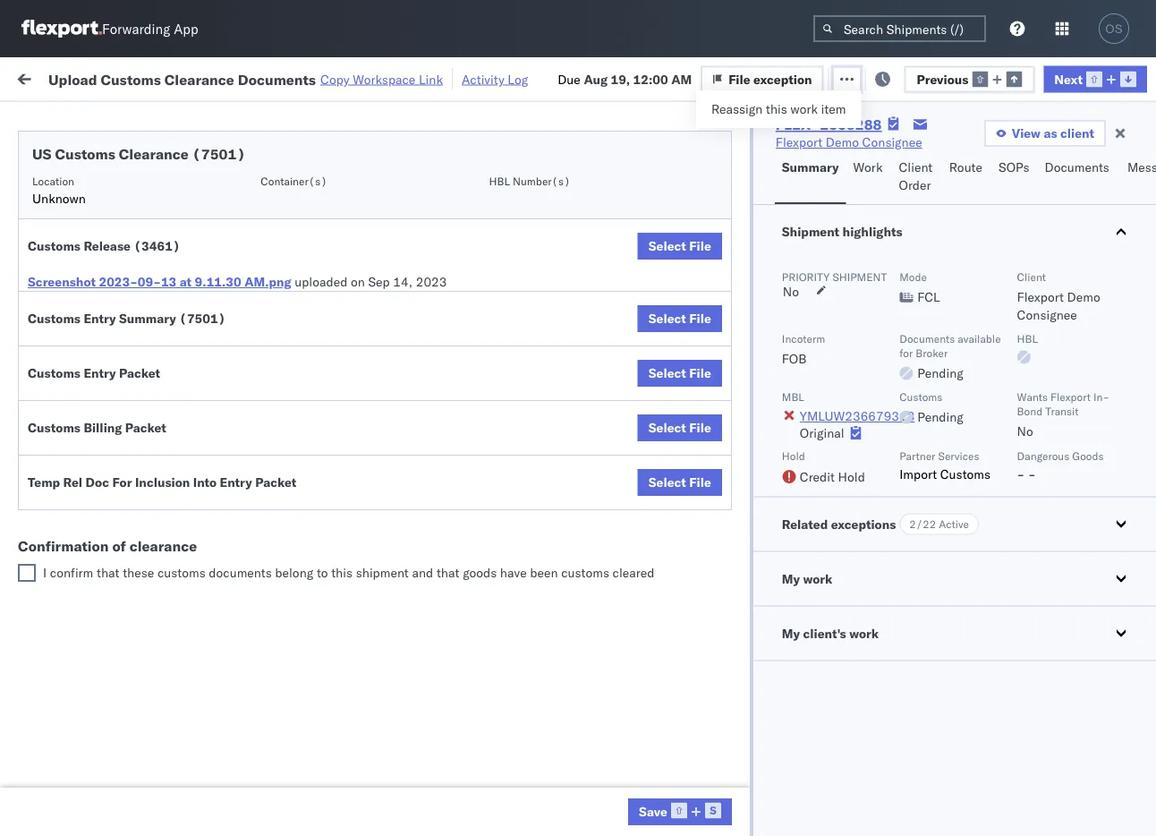 Task type: describe. For each thing, give the bounding box(es) containing it.
4 flex-1889466 from the top
[[988, 534, 1081, 550]]

1 horizontal spatial file exception
[[852, 69, 935, 85]]

schedule delivery appointment button for 11:59 pm pst, dec 13, 2022
[[41, 454, 220, 473]]

4 pdt, from the top
[[349, 298, 377, 313]]

3 resize handle column header from the left
[[518, 139, 539, 836]]

upload for upload customs clearance documents
[[41, 367, 82, 382]]

save
[[639, 804, 668, 819]]

active
[[939, 518, 970, 531]]

2 2130387 from the top
[[1027, 652, 1081, 668]]

select for temp rel doc for inclusion into entry packet
[[649, 475, 687, 490]]

select file button for customs entry packet
[[638, 360, 722, 387]]

1 1846748 from the top
[[1027, 258, 1081, 274]]

6 ocean fcl from the top
[[548, 495, 611, 510]]

confirm delivery
[[41, 533, 136, 549]]

appointment for 11:59 pm pdt, nov 4, 2022
[[147, 179, 220, 194]]

customs down screenshot at top left
[[28, 311, 81, 326]]

1 horizontal spatial demo
[[826, 134, 859, 150]]

2 schedule pickup from los angeles, ca button from the top
[[41, 248, 254, 285]]

dec for 13,
[[380, 455, 403, 471]]

client order
[[899, 159, 933, 193]]

customs up the customs billing packet in the bottom of the page
[[28, 365, 81, 381]]

hbl for hbl
[[1018, 332, 1039, 345]]

flex-1660288 link
[[776, 116, 882, 133]]

mbl
[[782, 390, 805, 403]]

jan for 30,
[[372, 770, 392, 786]]

3 flex-1889466 from the top
[[988, 495, 1081, 510]]

3 flex-1846748 from the top
[[988, 337, 1081, 353]]

shipment
[[782, 224, 840, 240]]

view as client
[[1012, 125, 1095, 141]]

message (0)
[[240, 69, 313, 85]]

clearance for us customs clearance (7501)
[[119, 145, 189, 163]]

hbl number(s)
[[489, 174, 571, 188]]

summary inside button
[[782, 159, 839, 175]]

nov for first schedule pickup from los angeles, ca button from the top
[[381, 219, 404, 235]]

1 account from the top
[[873, 613, 920, 629]]

container(s)
[[261, 174, 327, 188]]

1 vertical spatial at
[[180, 274, 192, 290]]

1 pdt, from the top
[[349, 180, 377, 195]]

pst, for 23,
[[341, 495, 369, 510]]

2 integration from the top
[[781, 652, 843, 668]]

upload customs clearance documents link
[[41, 366, 254, 402]]

7 schedule from the top
[[41, 454, 94, 470]]

2023 for 5:30 pm pst, jan 30, 2023
[[417, 770, 448, 786]]

message
[[240, 69, 290, 85]]

of
[[112, 537, 126, 555]]

incoterm
[[782, 332, 826, 345]]

2 that from the left
[[437, 565, 460, 581]]

save button
[[629, 799, 732, 826]]

6 11:59 from the top
[[288, 455, 323, 471]]

am.png
[[245, 274, 292, 290]]

client order button
[[892, 151, 943, 204]]

1 ca from the top
[[41, 227, 58, 243]]

from for fourth schedule pickup from los angeles, ca button from the bottom
[[139, 248, 166, 264]]

0 vertical spatial flexport demo consignee
[[776, 134, 923, 150]]

file for customs entry summary (7501)
[[690, 311, 712, 326]]

select file button for customs billing packet
[[638, 415, 722, 441]]

customs down 'forwarding'
[[101, 70, 161, 88]]

ymluw236679313
[[800, 408, 915, 424]]

import work button
[[144, 57, 233, 98]]

demo inside client flexport demo consignee incoterm fob
[[1068, 289, 1101, 305]]

1660288
[[820, 116, 882, 133]]

hbl for hbl number(s)
[[489, 174, 510, 188]]

i confirm that these customs documents belong to this shipment and that goods have been customs cleared
[[43, 565, 655, 581]]

client inside client flexport demo consignee incoterm fob
[[1018, 270, 1047, 283]]

3 ca from the top
[[41, 345, 58, 361]]

3 11:59 from the top
[[288, 258, 323, 274]]

app
[[174, 20, 198, 37]]

filtered
[[18, 110, 61, 125]]

from for 4th schedule pickup from los angeles, ca button
[[139, 406, 166, 422]]

route
[[950, 159, 983, 175]]

11:59 pm pdt, nov 4, 2022 for first schedule pickup from los angeles, ca button from the top's schedule pickup from los angeles, ca link
[[288, 219, 453, 235]]

my for 'my work' button
[[782, 571, 801, 586]]

0 vertical spatial 2023
[[416, 274, 447, 290]]

select file for customs entry summary (7501)
[[649, 311, 712, 326]]

as
[[1044, 125, 1058, 141]]

0 horizontal spatial shipment
[[356, 565, 409, 581]]

forwarding
[[102, 20, 170, 37]]

flex id button
[[951, 142, 1076, 160]]

reassign
[[712, 101, 763, 117]]

consignee inside client flexport demo consignee incoterm fob
[[1018, 307, 1078, 323]]

schedule delivery appointment button for 11:59 pm pdt, nov 4, 2022
[[41, 178, 220, 197]]

screenshot
[[28, 274, 96, 290]]

from for 5th schedule pickup from los angeles, ca button from the top
[[139, 564, 166, 579]]

4 1889466 from the top
[[1027, 534, 1081, 550]]

1 flex-1889466 from the top
[[988, 416, 1081, 432]]

view
[[1012, 125, 1041, 141]]

documents left copy
[[238, 70, 316, 88]]

documents available for broker
[[900, 332, 1002, 359]]

fcl for schedule pickup from los angeles, ca link related to 3rd schedule pickup from los angeles, ca button from the top of the page
[[588, 337, 611, 353]]

4 lhuu789 from the top
[[1103, 534, 1157, 549]]

select for customs billing packet
[[649, 420, 687, 436]]

client name
[[664, 146, 725, 160]]

schedule pickup from los angeles, ca link for 5th schedule pickup from los angeles, ca button from the top
[[41, 563, 254, 599]]

credit hold
[[800, 469, 866, 484]]

confirm delivery link
[[41, 532, 136, 550]]

3 1846748 from the top
[[1027, 337, 1081, 353]]

activity log
[[462, 71, 528, 87]]

link
[[419, 71, 443, 87]]

my work inside button
[[782, 571, 833, 586]]

billing
[[84, 420, 122, 436]]

1 vertical spatial flexport demo consignee
[[664, 573, 811, 589]]

2023 for 11:59 pm pst, jan 12, 2023
[[425, 573, 456, 589]]

2 ca from the top
[[41, 266, 58, 282]]

entry for packet
[[84, 365, 116, 381]]

los for 3rd schedule pickup from los angeles, ca button from the top of the page
[[169, 327, 189, 343]]

2 customs from the left
[[562, 565, 610, 581]]

client's
[[804, 625, 847, 641]]

nov for fourth schedule pickup from los angeles, ca button from the bottom
[[381, 258, 404, 274]]

numbers
[[1103, 154, 1147, 167]]

client flexport demo consignee incoterm fob
[[782, 270, 1101, 367]]

entry for summary
[[84, 311, 116, 326]]

fcl for schedule delivery appointment link related to 11:59 pm pdt, nov 4, 2022
[[588, 180, 611, 195]]

ca inside confirm pickup from los angeles, ca
[[41, 503, 58, 518]]

2 vertical spatial demo
[[714, 573, 748, 589]]

documents inside "documents available for broker"
[[900, 332, 956, 345]]

205
[[411, 69, 435, 85]]

5 resize handle column header from the left
[[750, 139, 772, 836]]

select for customs entry packet
[[649, 365, 687, 381]]

1 integration from the top
[[781, 613, 843, 629]]

packet for customs entry packet
[[119, 365, 160, 381]]

previous button
[[905, 66, 1035, 92]]

pickup for first schedule pickup from los angeles, ca button from the top
[[97, 209, 136, 225]]

consignee down related
[[751, 573, 811, 589]]

8 schedule from the top
[[41, 564, 94, 579]]

dangerous goods - -
[[1018, 449, 1104, 482]]

1 ceau752 from the top
[[1103, 218, 1157, 234]]

confirm delivery button
[[41, 532, 136, 552]]

os
[[1106, 22, 1123, 35]]

customs release (3461)
[[28, 238, 180, 254]]

number(s)
[[513, 174, 571, 188]]

fcl for schedule pickup from los angeles, ca link related to 5th schedule pickup from los angeles, ca button from the top
[[588, 573, 611, 589]]

from for first schedule pickup from los angeles, ca button from the top
[[139, 209, 166, 225]]

select file button for customs entry summary (7501)
[[638, 305, 722, 332]]

available
[[958, 332, 1002, 345]]

forwarding app
[[102, 20, 198, 37]]

angeles, for confirm pickup from los angeles, ca 'link'
[[185, 485, 234, 501]]

customs up screenshot at top left
[[28, 238, 81, 254]]

schedule delivery appointment link for 5:30 pm pst, jan 30, 2023
[[41, 769, 220, 787]]

workspace
[[353, 71, 416, 87]]

los for 5th schedule pickup from los angeles, ca button from the top
[[169, 564, 189, 579]]

and
[[412, 565, 434, 581]]

2 schedule from the top
[[41, 209, 94, 225]]

6 ca from the top
[[41, 582, 58, 597]]

these
[[123, 565, 154, 581]]

bookings test consignee
[[781, 573, 924, 589]]

2 pdt, from the top
[[349, 219, 377, 235]]

1 gvcu526 from the top
[[1103, 612, 1157, 628]]

4 11:59 from the top
[[288, 298, 323, 313]]

flexport inside client flexport demo consignee incoterm fob
[[1018, 289, 1065, 305]]

2 ceau752 from the top
[[1103, 297, 1157, 313]]

log
[[508, 71, 528, 87]]

delivery for 5:30 pm pst, jan 30, 2023
[[97, 770, 143, 785]]

(7501) for us customs clearance (7501)
[[192, 145, 246, 163]]

file for customs release (3461)
[[690, 238, 712, 254]]

order
[[899, 177, 932, 193]]

7 11:59 from the top
[[288, 573, 323, 589]]

9 schedule from the top
[[41, 770, 94, 785]]

2 lhuu789 from the top
[[1103, 455, 1157, 471]]

3 lhuu789 from the top
[[1103, 494, 1157, 510]]

1 karl from the top
[[934, 613, 957, 629]]

schedule pickup from los angeles, ca for schedule pickup from los angeles, ca link related to 5th schedule pickup from los angeles, ca button from the top
[[41, 564, 241, 597]]

23,
[[398, 495, 418, 510]]

angeles, for first schedule pickup from los angeles, ca button from the top's schedule pickup from los angeles, ca link
[[192, 209, 241, 225]]

2 appointment from the top
[[147, 297, 220, 312]]

pst, for 13,
[[349, 455, 376, 471]]

angeles, for schedule pickup from los angeles, ca link associated with fourth schedule pickup from los angeles, ca button from the bottom
[[192, 248, 241, 264]]

4, for first schedule pickup from los angeles, ca button from the top
[[407, 219, 419, 235]]

select file for customs billing packet
[[649, 420, 712, 436]]

track
[[455, 69, 484, 85]]

5 pdt, from the top
[[349, 337, 377, 353]]

5:30
[[288, 770, 316, 786]]

2 flex-1889466 from the top
[[988, 455, 1081, 471]]

copy workspace link button
[[321, 71, 443, 87]]

upload customs clearance documents button
[[41, 366, 254, 403]]

2 gvcu526 from the top
[[1103, 652, 1157, 667]]

0 vertical spatial work
[[194, 69, 226, 85]]

appointment for 5:30 pm pst, jan 30, 2023
[[147, 770, 220, 785]]

import inside button
[[151, 69, 191, 85]]

8 resize handle column header from the left
[[1125, 139, 1146, 836]]

have
[[500, 565, 527, 581]]

4 4, from the top
[[407, 298, 419, 313]]

copy
[[321, 71, 350, 87]]

ymluw236679313 button
[[800, 408, 915, 424]]

(7501) for customs entry summary (7501)
[[179, 311, 226, 326]]

0 horizontal spatial this
[[331, 565, 353, 581]]

2 1846748 from the top
[[1027, 298, 1081, 313]]

location
[[32, 174, 74, 188]]

4 11:59 pm pdt, nov 4, 2022 from the top
[[288, 298, 453, 313]]

flex id
[[960, 146, 994, 160]]

msdu730
[[1103, 573, 1157, 589]]

1 lagerfeld from the top
[[960, 613, 1014, 629]]

5 11:59 from the top
[[288, 337, 323, 353]]

2 lagerfeld from the top
[[960, 652, 1014, 668]]

1 11:59 from the top
[[288, 180, 323, 195]]

dec for 23,
[[372, 495, 395, 510]]

work up by: at the top of the page
[[51, 65, 97, 90]]

am
[[672, 71, 692, 87]]

confirm pickup from los angeles, ca
[[41, 485, 234, 518]]

1 ocean fcl from the top
[[548, 180, 611, 195]]

0 horizontal spatial on
[[351, 274, 365, 290]]

belong
[[275, 565, 314, 581]]

3 schedule from the top
[[41, 248, 94, 264]]

1 customs from the left
[[158, 565, 206, 581]]

activity
[[462, 71, 505, 87]]

schedule delivery appointment link for 11:59 pm pst, dec 13, 2022
[[41, 454, 220, 471]]

schedule pickup from los angeles, ca link for first schedule pickup from los angeles, ca button from the top
[[41, 208, 254, 244]]

6 resize handle column header from the left
[[929, 139, 951, 836]]

0 vertical spatial this
[[766, 101, 788, 117]]

schedule pickup from los angeles, ca for schedule pickup from los angeles, ca link associated with fourth schedule pickup from los angeles, ca button from the bottom
[[41, 248, 241, 282]]

work left item at the right of page
[[791, 101, 818, 117]]

schedule pickup from los angeles, ca for schedule pickup from los angeles, ca link related to 3rd schedule pickup from los angeles, ca button from the top of the page
[[41, 327, 241, 361]]

pickup for confirm pickup from los angeles, ca button at the bottom left
[[90, 485, 129, 501]]

client name button
[[655, 142, 754, 160]]

5 ocean fcl from the top
[[548, 455, 611, 471]]

workitem
[[20, 146, 67, 160]]

4:00
[[288, 495, 316, 510]]

2 flex-2130387 from the top
[[988, 652, 1081, 668]]

aug
[[584, 71, 608, 87]]

3 pdt, from the top
[[349, 258, 377, 274]]

759
[[329, 69, 352, 85]]

1 4, from the top
[[407, 180, 419, 195]]

cleared
[[613, 565, 655, 581]]

documents
[[209, 565, 272, 581]]

2 integration test account - karl lagerfeld from the top
[[781, 652, 1014, 668]]

flexport inside flexport demo consignee link
[[776, 134, 823, 150]]

schedule pickup from los angeles, ca for first schedule pickup from los angeles, ca button from the top's schedule pickup from los angeles, ca link
[[41, 209, 241, 243]]

location unknown
[[32, 174, 86, 206]]

mode
[[900, 270, 928, 283]]

us customs clearance (7501)
[[32, 145, 246, 163]]

confirm
[[50, 565, 93, 581]]

consignee up client order on the top of the page
[[863, 134, 923, 150]]

select file button for customs release (3461)
[[638, 233, 722, 260]]

client
[[1061, 125, 1095, 141]]

consignee inside button
[[781, 146, 832, 160]]

2 flex-1846748 from the top
[[988, 298, 1081, 313]]

3 1889466 from the top
[[1027, 495, 1081, 510]]

my client's work button
[[754, 607, 1157, 660]]

angeles, for schedule pickup from los angeles, ca link related to 3rd schedule pickup from los angeles, ca button from the top of the page
[[192, 327, 241, 343]]

related
[[782, 516, 828, 532]]

nov for 3rd schedule pickup from los angeles, ca button from the top of the page
[[381, 337, 404, 353]]

1 flex-1846748 from the top
[[988, 258, 1081, 274]]

for
[[112, 475, 132, 490]]

summary button
[[775, 151, 847, 204]]

schedule delivery appointment link for 11:59 pm pdt, nov 4, 2022
[[41, 178, 220, 196]]

1 horizontal spatial work
[[854, 159, 883, 175]]

client for client name
[[664, 146, 693, 160]]

action
[[1095, 69, 1135, 85]]

2 karl from the top
[[934, 652, 957, 668]]

9.11.30
[[195, 274, 241, 290]]

dangerous
[[1018, 449, 1070, 463]]



Task type: locate. For each thing, give the bounding box(es) containing it.
1 vertical spatial 2023
[[425, 573, 456, 589]]

0 vertical spatial flex-2130387
[[988, 613, 1081, 629]]

rel
[[63, 475, 83, 490]]

summary down flexport demo consignee link
[[782, 159, 839, 175]]

clearance for upload customs clearance documents
[[139, 367, 196, 382]]

fcl for schedule delivery appointment link for 5:30 pm pst, jan 30, 2023
[[588, 770, 611, 786]]

shipment down highlights
[[833, 270, 888, 283]]

1 horizontal spatial this
[[766, 101, 788, 117]]

5 schedule pickup from los angeles, ca from the top
[[41, 564, 241, 597]]

flex-
[[776, 116, 820, 133], [988, 258, 1027, 274], [988, 298, 1027, 313], [988, 337, 1027, 353], [988, 377, 1027, 392], [988, 416, 1027, 432], [988, 455, 1027, 471], [988, 495, 1027, 510], [988, 534, 1027, 550], [988, 613, 1027, 629], [988, 652, 1027, 668]]

consignee button
[[772, 142, 933, 160]]

file exception down search shipments (/) text field
[[852, 69, 935, 85]]

1 vertical spatial gvcu526
[[1103, 652, 1157, 667]]

my up filtered
[[18, 65, 46, 90]]

documents
[[238, 70, 316, 88], [1045, 159, 1110, 175], [900, 332, 956, 345], [41, 385, 106, 400]]

2023 right 12, at bottom left
[[425, 573, 456, 589]]

1 integration test account - karl lagerfeld from the top
[[781, 613, 1014, 629]]

4 resize handle column header from the left
[[634, 139, 655, 836]]

workitem button
[[11, 142, 260, 160]]

1 horizontal spatial no
[[1018, 424, 1034, 439]]

1 horizontal spatial client
[[899, 159, 933, 175]]

upload customs clearance documents
[[41, 367, 196, 400]]

0 horizontal spatial import
[[151, 69, 191, 85]]

confirmation
[[18, 537, 109, 555]]

5:30 pm pst, jan 30, 2023
[[288, 770, 448, 786]]

0 horizontal spatial my work
[[18, 65, 97, 90]]

customs up billing
[[85, 367, 135, 382]]

packet right billing
[[125, 420, 166, 436]]

documents inside 'upload customs clearance documents'
[[41, 385, 106, 400]]

1 horizontal spatial my work
[[782, 571, 833, 586]]

4 select file button from the top
[[638, 415, 722, 441]]

pickup down customs entry summary (7501)
[[97, 327, 136, 343]]

0 horizontal spatial customs
[[158, 565, 206, 581]]

2 select from the top
[[649, 311, 687, 326]]

1 vertical spatial my
[[782, 571, 801, 586]]

1 select from the top
[[649, 238, 687, 254]]

account down my client's work
[[873, 652, 920, 668]]

pst, down 11:59 pm pst, dec 13, 2022
[[341, 495, 369, 510]]

0 vertical spatial pending
[[918, 365, 964, 381]]

upload for upload customs clearance documents copy workspace link
[[48, 70, 97, 88]]

that down confirmation of clearance at left bottom
[[97, 565, 120, 581]]

schedule delivery appointment for 11:59 pm pst, dec 13, 2022
[[41, 454, 220, 470]]

0 horizontal spatial hbl
[[489, 174, 510, 188]]

my client's work
[[782, 625, 879, 641]]

select file for customs entry packet
[[649, 365, 712, 381]]

demo
[[826, 134, 859, 150], [1068, 289, 1101, 305], [714, 573, 748, 589]]

import inside partner services import customs
[[900, 466, 938, 482]]

flex-1889466 button
[[960, 411, 1085, 436], [960, 411, 1085, 436], [960, 451, 1085, 476], [960, 451, 1085, 476], [960, 490, 1085, 515], [960, 490, 1085, 515], [960, 530, 1085, 555], [960, 530, 1085, 555]]

0 vertical spatial 2130387
[[1027, 613, 1081, 629]]

2 schedule delivery appointment from the top
[[41, 297, 220, 312]]

select file for customs release (3461)
[[649, 238, 712, 254]]

11:59 pm pdt, nov 4, 2022 for schedule pickup from los angeles, ca link associated with fourth schedule pickup from los angeles, ca button from the bottom
[[288, 258, 453, 274]]

next
[[1055, 71, 1083, 87]]

work down flexport demo consignee link
[[854, 159, 883, 175]]

pickup up release
[[97, 209, 136, 225]]

unknown
[[32, 191, 86, 206]]

entry up the customs billing packet in the bottom of the page
[[84, 365, 116, 381]]

0 vertical spatial shipment
[[833, 270, 888, 283]]

1 horizontal spatial at
[[355, 69, 366, 85]]

flexport demo consignee
[[776, 134, 923, 150], [664, 573, 811, 589]]

from for 3rd schedule pickup from los angeles, ca button from the top of the page
[[139, 327, 166, 343]]

2 select file button from the top
[[638, 305, 722, 332]]

my work button
[[754, 552, 1157, 606]]

4 appointment from the top
[[147, 770, 220, 785]]

schedule delivery appointment button for 5:30 pm pst, jan 30, 2023
[[41, 769, 220, 788]]

1 horizontal spatial hbl
[[1018, 332, 1039, 345]]

4 nov from the top
[[381, 298, 404, 313]]

from inside confirm pickup from los angeles, ca
[[132, 485, 158, 501]]

documents up broker
[[900, 332, 956, 345]]

my inside button
[[782, 625, 801, 641]]

clearance down app
[[165, 70, 234, 88]]

1 1889466 from the top
[[1027, 416, 1081, 432]]

5 select file button from the top
[[638, 469, 722, 496]]

3 11:59 pm pdt, nov 4, 2022 from the top
[[288, 258, 453, 274]]

hbl
[[489, 174, 510, 188], [1018, 332, 1039, 345]]

flexport demo consignee link
[[776, 133, 923, 151]]

4 ocean fcl from the top
[[548, 337, 611, 353]]

1 that from the left
[[97, 565, 120, 581]]

4 schedule delivery appointment link from the top
[[41, 769, 220, 787]]

upload up by: at the top of the page
[[48, 70, 97, 88]]

filtered by:
[[18, 110, 82, 125]]

0 vertical spatial confirm
[[41, 485, 87, 501]]

this right reassign on the right of page
[[766, 101, 788, 117]]

2 vertical spatial packet
[[255, 475, 297, 490]]

1 select file from the top
[[649, 238, 712, 254]]

schedule delivery appointment for 5:30 pm pst, jan 30, 2023
[[41, 770, 220, 785]]

my work down related
[[782, 571, 833, 586]]

0 vertical spatial hbl
[[489, 174, 510, 188]]

integration test account - karl lagerfeld
[[781, 613, 1014, 629], [781, 652, 1014, 668]]

integration down 'bookings'
[[781, 613, 843, 629]]

11:59 pm pst, jan 12, 2023
[[288, 573, 456, 589]]

4 schedule delivery appointment from the top
[[41, 770, 220, 785]]

goods
[[1073, 449, 1104, 463]]

11:59 pm pst, dec 13, 2022
[[288, 455, 460, 471]]

confirm pickup from los angeles, ca button
[[41, 484, 254, 522]]

2022
[[422, 180, 453, 195], [422, 219, 453, 235], [422, 258, 453, 274], [422, 298, 453, 313], [422, 337, 453, 353], [429, 455, 460, 471], [421, 495, 452, 510]]

0 vertical spatial no
[[783, 284, 800, 300]]

2 schedule delivery appointment link from the top
[[41, 296, 220, 314]]

integration down client's
[[781, 652, 843, 668]]

customs down by: at the top of the page
[[55, 145, 115, 163]]

0 vertical spatial my
[[18, 65, 46, 90]]

los up (3461) on the top of the page
[[169, 209, 189, 225]]

0 vertical spatial on
[[438, 69, 452, 85]]

1 vertical spatial hbl
[[1018, 332, 1039, 345]]

0 horizontal spatial client
[[664, 146, 693, 160]]

0 horizontal spatial no
[[783, 284, 800, 300]]

0 horizontal spatial exception
[[754, 71, 813, 87]]

shipment highlights
[[782, 224, 903, 240]]

confirm inside confirm pickup from los angeles, ca
[[41, 485, 87, 501]]

schedule pickup from los angeles, ca link for 4th schedule pickup from los angeles, ca button
[[41, 405, 254, 441]]

0 horizontal spatial that
[[97, 565, 120, 581]]

client inside button
[[899, 159, 933, 175]]

0 vertical spatial gvcu526
[[1103, 612, 1157, 628]]

work button
[[847, 151, 892, 204]]

pending for documents available for broker
[[918, 365, 964, 381]]

1 horizontal spatial on
[[438, 69, 452, 85]]

file for customs billing packet
[[690, 420, 712, 436]]

that
[[97, 565, 120, 581], [437, 565, 460, 581]]

1 schedule from the top
[[41, 179, 94, 194]]

hbl left number(s)
[[489, 174, 510, 188]]

1 horizontal spatial summary
[[782, 159, 839, 175]]

1 vertical spatial work
[[854, 159, 883, 175]]

packet for customs billing packet
[[125, 420, 166, 436]]

2 vertical spatial 2023
[[417, 770, 448, 786]]

consignee down 2/22
[[863, 573, 924, 589]]

los up 13
[[169, 248, 189, 264]]

import down partner
[[900, 466, 938, 482]]

angeles, for 4th schedule pickup from los angeles, ca button's schedule pickup from los angeles, ca link
[[192, 406, 241, 422]]

delivery for 11:59 pm pdt, nov 4, 2022
[[97, 179, 143, 194]]

credit
[[800, 469, 835, 484]]

fcl for schedule delivery appointment link related to 11:59 pm pst, dec 13, 2022
[[588, 455, 611, 471]]

my work
[[18, 65, 97, 90], [782, 571, 833, 586]]

5 ca from the top
[[41, 503, 58, 518]]

client inside button
[[664, 146, 693, 160]]

4 schedule pickup from los angeles, ca button from the top
[[41, 405, 254, 443]]

appointment for 11:59 pm pst, dec 13, 2022
[[147, 454, 220, 470]]

flexport demo consignee down 1660288
[[776, 134, 923, 150]]

schedule delivery appointment
[[41, 179, 220, 194], [41, 297, 220, 312], [41, 454, 220, 470], [41, 770, 220, 785]]

route button
[[943, 151, 992, 204]]

1 vertical spatial packet
[[125, 420, 166, 436]]

1 2130387 from the top
[[1027, 613, 1081, 629]]

1 schedule pickup from los angeles, ca from the top
[[41, 209, 241, 243]]

4 schedule delivery appointment button from the top
[[41, 769, 220, 788]]

dec
[[380, 455, 403, 471], [372, 495, 395, 510]]

2 1889466 from the top
[[1027, 455, 1081, 471]]

ca up customs entry packet
[[41, 345, 58, 361]]

ocean fcl
[[548, 180, 611, 195], [548, 219, 611, 235], [548, 298, 611, 313], [548, 337, 611, 353], [548, 455, 611, 471], [548, 495, 611, 510], [548, 573, 611, 589], [548, 770, 611, 786]]

work inside button
[[804, 571, 833, 586]]

2 nov from the top
[[381, 219, 404, 235]]

pickup down 'upload customs clearance documents'
[[97, 406, 136, 422]]

1 horizontal spatial import
[[900, 466, 938, 482]]

1 vertical spatial clearance
[[119, 145, 189, 163]]

pickup down of
[[97, 564, 136, 579]]

jan left 30,
[[372, 770, 392, 786]]

los for confirm pickup from los angeles, ca button at the bottom left
[[162, 485, 182, 501]]

integration
[[781, 613, 843, 629], [781, 652, 843, 668]]

pending down broker
[[918, 365, 964, 381]]

entry
[[84, 311, 116, 326], [84, 365, 116, 381], [220, 475, 252, 490]]

pickup for 4th schedule pickup from los angeles, ca button
[[97, 406, 136, 422]]

1 vertical spatial shipment
[[356, 565, 409, 581]]

batch action
[[1057, 69, 1135, 85]]

1 vertical spatial no
[[1018, 424, 1034, 439]]

los for first schedule pickup from los angeles, ca button from the top
[[169, 209, 189, 225]]

los inside confirm pickup from los angeles, ca
[[162, 485, 182, 501]]

file for customs entry packet
[[690, 365, 712, 381]]

11:59 pm pdt, nov 4, 2022 for schedule delivery appointment link related to 11:59 pm pdt, nov 4, 2022
[[288, 180, 453, 195]]

clearance down customs entry summary (7501)
[[139, 367, 196, 382]]

ca down unknown
[[41, 227, 58, 243]]

3 schedule pickup from los angeles, ca button from the top
[[41, 326, 254, 364]]

risk
[[370, 69, 391, 85]]

upload up the customs billing packet in the bottom of the page
[[41, 367, 82, 382]]

confirm for confirm pickup from los angeles, ca
[[41, 485, 87, 501]]

pickup for fourth schedule pickup from los angeles, ca button from the bottom
[[97, 248, 136, 264]]

my inside button
[[782, 571, 801, 586]]

los down "clearance"
[[169, 564, 189, 579]]

3 ocean fcl from the top
[[548, 298, 611, 313]]

entry down the 2023-
[[84, 311, 116, 326]]

4 ca from the top
[[41, 424, 58, 440]]

2023 right 30,
[[417, 770, 448, 786]]

consignee down flex-1660288
[[781, 146, 832, 160]]

at left risk on the top
[[355, 69, 366, 85]]

priority shipment
[[782, 270, 888, 283]]

select for customs release (3461)
[[649, 238, 687, 254]]

2 4, from the top
[[407, 219, 419, 235]]

1 vertical spatial upload
[[41, 367, 82, 382]]

0 vertical spatial upload
[[48, 70, 97, 88]]

0 vertical spatial integration
[[781, 613, 843, 629]]

flexport. image
[[21, 20, 102, 38]]

work right client's
[[850, 625, 879, 641]]

3 appointment from the top
[[147, 454, 220, 470]]

Search Shipments (/) text field
[[814, 15, 987, 42]]

2 horizontal spatial client
[[1018, 270, 1047, 283]]

customs down "clearance"
[[158, 565, 206, 581]]

2 account from the top
[[873, 652, 920, 668]]

select file
[[649, 238, 712, 254], [649, 311, 712, 326], [649, 365, 712, 381], [649, 420, 712, 436], [649, 475, 712, 490]]

import work
[[151, 69, 226, 85]]

item
[[822, 101, 846, 117]]

0 horizontal spatial at
[[180, 274, 192, 290]]

consignee
[[863, 134, 923, 150], [781, 146, 832, 160], [1018, 307, 1078, 323], [751, 573, 811, 589], [863, 573, 924, 589]]

customs left billing
[[28, 420, 81, 436]]

pst, for 12,
[[349, 573, 376, 589]]

clearance
[[165, 70, 234, 88], [119, 145, 189, 163], [139, 367, 196, 382]]

upload customs clearance documents copy workspace link
[[48, 70, 443, 88]]

1 horizontal spatial hold
[[839, 469, 866, 484]]

2 11:59 from the top
[[288, 219, 323, 235]]

on right 205
[[438, 69, 452, 85]]

integration test account - karl lagerfeld down the bookings test consignee
[[781, 613, 1014, 629]]

1 appointment from the top
[[147, 179, 220, 194]]

1 schedule pickup from los angeles, ca link from the top
[[41, 208, 254, 244]]

my down related
[[782, 571, 801, 586]]

1 nov from the top
[[381, 180, 404, 195]]

pickup inside confirm pickup from los angeles, ca
[[90, 485, 129, 501]]

flex-2130387 button
[[960, 608, 1085, 633], [960, 608, 1085, 633], [960, 648, 1085, 673], [960, 648, 1085, 673]]

(7501) down 9.11.30
[[179, 311, 226, 326]]

0 vertical spatial karl
[[934, 613, 957, 629]]

5 schedule pickup from los angeles, ca link from the top
[[41, 563, 254, 599]]

ca down temp
[[41, 503, 58, 518]]

2/22 active
[[910, 518, 970, 531]]

3 select file button from the top
[[638, 360, 722, 387]]

5 select from the top
[[649, 475, 687, 490]]

pickup for 5th schedule pickup from los angeles, ca button from the top
[[97, 564, 136, 579]]

los left into
[[162, 485, 182, 501]]

flexport demo consignee down related
[[664, 573, 811, 589]]

6 schedule from the top
[[41, 406, 94, 422]]

schedule pickup from los angeles, ca link
[[41, 208, 254, 244], [41, 248, 254, 283], [41, 326, 254, 362], [41, 405, 254, 441], [41, 563, 254, 599]]

1 resize handle column header from the left
[[256, 139, 278, 836]]

1 vertical spatial my work
[[782, 571, 833, 586]]

dec left 13,
[[380, 455, 403, 471]]

select
[[649, 238, 687, 254], [649, 311, 687, 326], [649, 365, 687, 381], [649, 420, 687, 436], [649, 475, 687, 490]]

1 schedule pickup from los angeles, ca button from the top
[[41, 208, 254, 246]]

1 schedule delivery appointment link from the top
[[41, 178, 220, 196]]

2 vertical spatial entry
[[220, 475, 252, 490]]

los down 13
[[169, 327, 189, 343]]

import down app
[[151, 69, 191, 85]]

4 schedule pickup from los angeles, ca from the top
[[41, 406, 241, 440]]

jan left 12, at bottom left
[[380, 573, 399, 589]]

fcl for confirm pickup from los angeles, ca 'link'
[[588, 495, 611, 510]]

entry right into
[[220, 475, 252, 490]]

los down upload customs clearance documents button
[[169, 406, 189, 422]]

7 resize handle column header from the left
[[1073, 139, 1094, 836]]

0 vertical spatial integration test account - karl lagerfeld
[[781, 613, 1014, 629]]

delivery for 11:59 pm pst, dec 13, 2022
[[97, 454, 143, 470]]

1 vertical spatial jan
[[372, 770, 392, 786]]

2 schedule delivery appointment button from the top
[[41, 296, 220, 316]]

customs
[[101, 70, 161, 88], [55, 145, 115, 163], [28, 238, 81, 254], [28, 311, 81, 326], [28, 365, 81, 381], [85, 367, 135, 382], [900, 390, 943, 403], [28, 420, 81, 436], [941, 466, 991, 482]]

client down shipment highlights button
[[1018, 270, 1047, 283]]

pst, right 'to'
[[349, 573, 376, 589]]

1 vertical spatial ceau752
[[1103, 297, 1157, 313]]

0 vertical spatial at
[[355, 69, 366, 85]]

pickup for 3rd schedule pickup from los angeles, ca button from the top of the page
[[97, 327, 136, 343]]

1 flex-2130387 from the top
[[988, 613, 1081, 629]]

3 select from the top
[[649, 365, 687, 381]]

1 vertical spatial confirm
[[41, 533, 87, 549]]

flex
[[960, 146, 980, 160]]

forwarding app link
[[21, 20, 198, 38]]

customs right been
[[562, 565, 610, 581]]

ca
[[41, 227, 58, 243], [41, 266, 58, 282], [41, 345, 58, 361], [41, 424, 58, 440], [41, 503, 58, 518], [41, 582, 58, 597]]

consignee up the "wants"
[[1018, 307, 1078, 323]]

this right 'to'
[[331, 565, 353, 581]]

1 vertical spatial hold
[[839, 469, 866, 484]]

summary
[[782, 159, 839, 175], [119, 311, 176, 326]]

7 ocean fcl from the top
[[548, 573, 611, 589]]

for
[[900, 346, 913, 359]]

due aug 19, 12:00 am
[[558, 71, 692, 87]]

account down the bookings test consignee
[[873, 613, 920, 629]]

2 schedule pickup from los angeles, ca from the top
[[41, 248, 241, 282]]

hold up credit
[[782, 449, 806, 463]]

4:00 pm pst, dec 23, 2022
[[288, 495, 452, 510]]

0 horizontal spatial hold
[[782, 449, 806, 463]]

pst, up the 4:00 pm pst, dec 23, 2022
[[349, 455, 376, 471]]

jan for 12,
[[380, 573, 399, 589]]

0 vertical spatial lagerfeld
[[960, 613, 1014, 629]]

work down app
[[194, 69, 226, 85]]

3 select file from the top
[[649, 365, 712, 381]]

angeles, for schedule pickup from los angeles, ca link related to 5th schedule pickup from los angeles, ca button from the top
[[192, 564, 241, 579]]

work inside button
[[850, 625, 879, 641]]

exception up reassign this work item
[[754, 71, 813, 87]]

no inside wants flexport in- bond transit no
[[1018, 424, 1034, 439]]

0 vertical spatial account
[[873, 613, 920, 629]]

0 vertical spatial my work
[[18, 65, 97, 90]]

documents down customs entry packet
[[41, 385, 106, 400]]

0 horizontal spatial file exception
[[729, 71, 813, 87]]

1 vertical spatial integration
[[781, 652, 843, 668]]

None checkbox
[[18, 564, 36, 582]]

my left client's
[[782, 625, 801, 641]]

0 vertical spatial summary
[[782, 159, 839, 175]]

confirm for confirm delivery
[[41, 533, 87, 549]]

1 vertical spatial on
[[351, 274, 365, 290]]

schedule pickup from los angeles, ca for 4th schedule pickup from los angeles, ca button's schedule pickup from los angeles, ca link
[[41, 406, 241, 440]]

4 schedule pickup from los angeles, ca link from the top
[[41, 405, 254, 441]]

file for temp rel doc for inclusion into entry packet
[[690, 475, 712, 490]]

1 lhuu789 from the top
[[1103, 415, 1157, 431]]

4 flex-1846748 from the top
[[988, 377, 1081, 392]]

0 vertical spatial import
[[151, 69, 191, 85]]

1 vertical spatial this
[[331, 565, 353, 581]]

(7501) down 'upload customs clearance documents copy workspace link'
[[192, 145, 246, 163]]

no down priority
[[783, 284, 800, 300]]

documents button
[[1038, 151, 1121, 204]]

customs entry packet
[[28, 365, 160, 381]]

3 4, from the top
[[407, 258, 419, 274]]

doc
[[86, 475, 109, 490]]

upload inside 'upload customs clearance documents'
[[41, 367, 82, 382]]

select file button
[[638, 233, 722, 260], [638, 305, 722, 332], [638, 360, 722, 387], [638, 415, 722, 441], [638, 469, 722, 496]]

my
[[18, 65, 46, 90], [782, 571, 801, 586], [782, 625, 801, 641]]

on left sep
[[351, 274, 365, 290]]

5 select file from the top
[[649, 475, 712, 490]]

file exception up reassign this work item
[[729, 71, 813, 87]]

1 horizontal spatial shipment
[[833, 270, 888, 283]]

0 vertical spatial jan
[[380, 573, 399, 589]]

2 vertical spatial clearance
[[139, 367, 196, 382]]

packet down customs entry summary (7501)
[[119, 365, 160, 381]]

8 ocean fcl from the top
[[548, 770, 611, 786]]

fcl
[[588, 180, 611, 195], [588, 219, 611, 235], [918, 289, 941, 305], [588, 298, 611, 313], [588, 337, 611, 353], [588, 455, 611, 471], [588, 495, 611, 510], [588, 573, 611, 589], [588, 770, 611, 786]]

2 resize handle column header from the left
[[455, 139, 476, 836]]

karl
[[934, 613, 957, 629], [934, 652, 957, 668]]

ca down i
[[41, 582, 58, 597]]

documents inside documents button
[[1045, 159, 1110, 175]]

1 vertical spatial lagerfeld
[[960, 652, 1014, 668]]

1 horizontal spatial exception
[[877, 69, 935, 85]]

14,
[[393, 274, 413, 290]]

2 vertical spatial my
[[782, 625, 801, 641]]

pending for customs
[[918, 409, 964, 425]]

3 schedule delivery appointment link from the top
[[41, 454, 220, 471]]

0 vertical spatial ceau752
[[1103, 218, 1157, 234]]

1 pending from the top
[[918, 365, 964, 381]]

from
[[139, 209, 166, 225], [139, 248, 166, 264], [139, 327, 166, 343], [139, 406, 166, 422], [132, 485, 158, 501], [139, 564, 166, 579]]

packet
[[119, 365, 160, 381], [125, 420, 166, 436], [255, 475, 297, 490]]

5 schedule pickup from los angeles, ca button from the top
[[41, 563, 254, 600]]

1 vertical spatial demo
[[1068, 289, 1101, 305]]

actions
[[1103, 146, 1140, 160]]

0 vertical spatial dec
[[380, 455, 403, 471]]

2023 right '14,'
[[416, 274, 447, 290]]

pending up services
[[918, 409, 964, 425]]

batch
[[1057, 69, 1092, 85]]

inclusion
[[135, 475, 190, 490]]

schedule pickup from los angeles, ca link for fourth schedule pickup from los angeles, ca button from the bottom
[[41, 248, 254, 283]]

5 schedule from the top
[[41, 327, 94, 343]]

11:59 pm pdt, nov 4, 2022 for schedule pickup from los angeles, ca link related to 3rd schedule pickup from los angeles, ca button from the top of the page
[[288, 337, 453, 353]]

los for fourth schedule pickup from los angeles, ca button from the bottom
[[169, 248, 189, 264]]

select file for temp rel doc for inclusion into entry packet
[[649, 475, 712, 490]]

4, for 3rd schedule pickup from los angeles, ca button from the top of the page
[[407, 337, 419, 353]]

transit
[[1046, 404, 1079, 418]]

1 vertical spatial import
[[900, 466, 938, 482]]

exception down search shipments (/) text field
[[877, 69, 935, 85]]

gvcu526
[[1103, 612, 1157, 628], [1103, 652, 1157, 667]]

1 vertical spatial 2130387
[[1027, 652, 1081, 668]]

flexport inside wants flexport in- bond transit no
[[1051, 390, 1091, 403]]

dec left 23,
[[372, 495, 395, 510]]

1 vertical spatial flex-2130387
[[988, 652, 1081, 668]]

4 schedule from the top
[[41, 297, 94, 312]]

759 at risk
[[329, 69, 391, 85]]

pst, left 30,
[[341, 770, 369, 786]]

batch action button
[[1029, 64, 1147, 91]]

1 vertical spatial (7501)
[[179, 311, 226, 326]]

customs inside partner services import customs
[[941, 466, 991, 482]]

confirm up confirm
[[41, 533, 87, 549]]

1 vertical spatial pending
[[918, 409, 964, 425]]

from for confirm pickup from los angeles, ca button at the bottom left
[[132, 485, 158, 501]]

4 1846748 from the top
[[1027, 377, 1081, 392]]

1 horizontal spatial that
[[437, 565, 460, 581]]

0 vertical spatial demo
[[826, 134, 859, 150]]

temp
[[28, 475, 60, 490]]

select file button for temp rel doc for inclusion into entry packet
[[638, 469, 722, 496]]

1 vertical spatial dec
[[372, 495, 395, 510]]

at right 13
[[180, 274, 192, 290]]

2 ocean fcl from the top
[[548, 219, 611, 235]]

pst, for 30,
[[341, 770, 369, 786]]

confirm up confirmation
[[41, 485, 87, 501]]

3 schedule delivery appointment from the top
[[41, 454, 220, 470]]

Search Work text field
[[555, 64, 751, 91]]

customs down broker
[[900, 390, 943, 403]]

clearance for upload customs clearance documents copy workspace link
[[165, 70, 234, 88]]

2 schedule pickup from los angeles, ca link from the top
[[41, 248, 254, 283]]

my work up filtered by:
[[18, 65, 97, 90]]

os button
[[1094, 8, 1135, 49]]

fcl for first schedule pickup from los angeles, ca button from the top's schedule pickup from los angeles, ca link
[[588, 219, 611, 235]]

4, for fourth schedule pickup from los angeles, ca button from the bottom
[[407, 258, 419, 274]]

1889466
[[1027, 416, 1081, 432], [1027, 455, 1081, 471], [1027, 495, 1081, 510], [1027, 534, 1081, 550]]

documents down client
[[1045, 159, 1110, 175]]

ca up temp
[[41, 424, 58, 440]]

activity log button
[[462, 68, 528, 90]]

screenshot 2023-09-13 at 9.11.30 am.png uploaded on sep 14, 2023
[[28, 274, 447, 290]]

1 vertical spatial account
[[873, 652, 920, 668]]

1 vertical spatial entry
[[84, 365, 116, 381]]

2130387
[[1027, 613, 1081, 629], [1027, 652, 1081, 668]]

no down the bond in the right top of the page
[[1018, 424, 1034, 439]]

schedule pickup from los angeles, ca link for 3rd schedule pickup from los angeles, ca button from the top of the page
[[41, 326, 254, 362]]

1 vertical spatial karl
[[934, 652, 957, 668]]

resize handle column header
[[256, 139, 278, 836], [455, 139, 476, 836], [518, 139, 539, 836], [634, 139, 655, 836], [750, 139, 772, 836], [929, 139, 951, 836], [1073, 139, 1094, 836], [1125, 139, 1146, 836]]

client left name
[[664, 146, 693, 160]]

2 horizontal spatial demo
[[1068, 289, 1101, 305]]

1 horizontal spatial customs
[[562, 565, 610, 581]]

0 vertical spatial entry
[[84, 311, 116, 326]]

ca down customs release (3461)
[[41, 266, 58, 282]]

0 vertical spatial (7501)
[[192, 145, 246, 163]]

pickup up the 2023-
[[97, 248, 136, 264]]

1 vertical spatial summary
[[119, 311, 176, 326]]

schedule delivery appointment for 11:59 pm pdt, nov 4, 2022
[[41, 179, 220, 194]]

1 schedule delivery appointment from the top
[[41, 179, 220, 194]]

customs inside 'upload customs clearance documents'
[[85, 367, 135, 382]]

5 nov from the top
[[381, 337, 404, 353]]

that right "and"
[[437, 565, 460, 581]]

angeles, inside confirm pickup from los angeles, ca
[[185, 485, 234, 501]]

client for client order
[[899, 159, 933, 175]]

work up client's
[[804, 571, 833, 586]]

select for customs entry summary (7501)
[[649, 311, 687, 326]]

my for the my client's work button
[[782, 625, 801, 641]]

clearance inside 'upload customs clearance documents'
[[139, 367, 196, 382]]

11:59
[[288, 180, 323, 195], [288, 219, 323, 235], [288, 258, 323, 274], [288, 298, 323, 313], [288, 337, 323, 353], [288, 455, 323, 471], [288, 573, 323, 589]]

1 vertical spatial integration test account - karl lagerfeld
[[781, 652, 1014, 668]]



Task type: vqa. For each thing, say whether or not it's contained in the screenshot.
Work Responsibility
no



